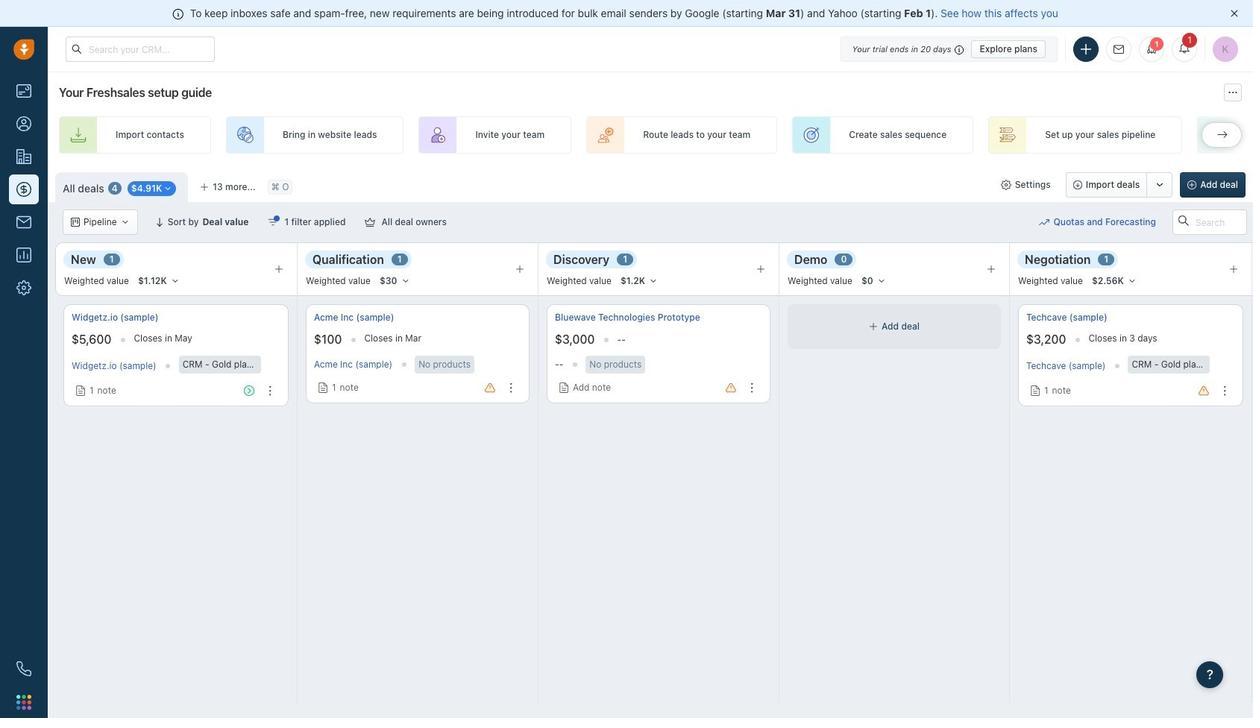 Task type: describe. For each thing, give the bounding box(es) containing it.
0 horizontal spatial container_wx8msf4aqz5i3rn1 image
[[71, 218, 80, 227]]

phone element
[[9, 655, 39, 684]]

freshworks switcher image
[[16, 695, 31, 710]]



Task type: locate. For each thing, give the bounding box(es) containing it.
0 vertical spatial container_wx8msf4aqz5i3rn1 image
[[71, 218, 80, 227]]

1 horizontal spatial container_wx8msf4aqz5i3rn1 image
[[1031, 386, 1041, 396]]

phone image
[[16, 662, 31, 677]]

1 vertical spatial container_wx8msf4aqz5i3rn1 image
[[1031, 386, 1041, 396]]

Search your CRM... text field
[[66, 37, 215, 62]]

group
[[1066, 172, 1173, 198]]

container_wx8msf4aqz5i3rn1 image
[[71, 218, 80, 227], [1031, 386, 1041, 396]]

close image
[[1231, 10, 1239, 17]]

container_wx8msf4aqz5i3rn1 image
[[1001, 180, 1012, 190], [164, 185, 173, 194], [268, 217, 279, 228], [365, 217, 376, 228], [1040, 217, 1050, 228], [121, 218, 130, 227], [870, 322, 878, 331], [318, 383, 328, 393], [559, 383, 569, 393], [75, 386, 86, 396]]

send email image
[[1114, 45, 1125, 54]]

Search field
[[1173, 210, 1248, 235]]



